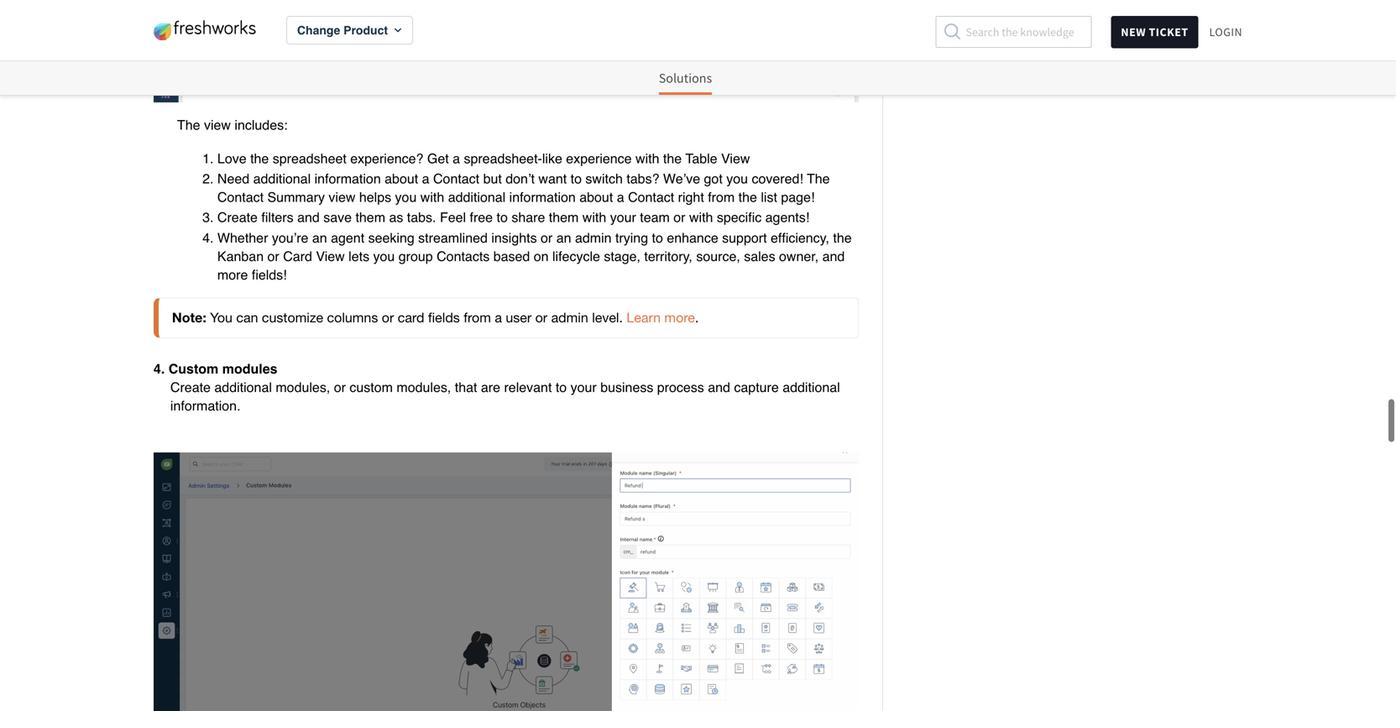 Task type: vqa. For each thing, say whether or not it's contained in the screenshot.
source,
yes



Task type: describe. For each thing, give the bounding box(es) containing it.
table
[[686, 151, 718, 166]]

whether
[[217, 230, 268, 245]]

1 horizontal spatial contact
[[433, 171, 480, 186]]

0 vertical spatial about
[[385, 171, 418, 186]]

insights
[[491, 230, 537, 245]]

4.
[[154, 361, 165, 377]]

0 vertical spatial information
[[315, 171, 381, 186]]

the left "list"
[[739, 189, 757, 205]]

with down switch
[[583, 210, 606, 225]]

filters
[[261, 210, 294, 225]]

list
[[761, 189, 777, 205]]

but
[[483, 171, 502, 186]]

with up tabs.
[[420, 189, 444, 205]]

information.
[[170, 398, 241, 414]]

share
[[512, 210, 545, 225]]

get
[[427, 151, 449, 166]]

stage,
[[604, 248, 641, 264]]

admin inside love the spreadsheet experience? get a spreadsheet-like experience with the table view need additional information about a contact but don't want to switch tabs? we've got you covered! the contact summary view helps you with additional information about a contact right from the list page! create filters and save them as tabs. feel free to share them with your team or with specific agents! whether you're an agent seeking streamlined insights or an admin trying to enhance support efficiency, the kanban or card view lets you group contacts based on lifecycle stage, territory, source, sales owner, and more fields!
[[575, 230, 612, 245]]

source,
[[696, 248, 740, 264]]

covered!
[[752, 171, 803, 186]]

ticket
[[1149, 24, 1189, 39]]

additional down modules
[[214, 380, 272, 395]]

0 horizontal spatial contact
[[217, 189, 264, 205]]

with up "tabs?"
[[636, 151, 660, 166]]

level.
[[592, 310, 623, 325]]

support
[[722, 230, 767, 245]]

process
[[657, 380, 704, 395]]

custom
[[350, 380, 393, 395]]

you can customize columns or card fields from a user or admin level. learn more .
[[210, 310, 699, 325]]

more inside love the spreadsheet experience? get a spreadsheet-like experience with the table view need additional information about a contact but don't want to switch tabs? we've got you covered! the contact summary view helps you with additional information about a contact right from the list page! create filters and save them as tabs. feel free to share them with your team or with specific agents! whether you're an agent seeking streamlined insights or an admin trying to enhance support efficiency, the kanban or card view lets you group contacts based on lifecycle stage, territory, source, sales owner, and more fields!
[[217, 267, 248, 283]]

on
[[534, 248, 549, 264]]

2 modules, from the left
[[397, 380, 451, 395]]

the view includes:
[[177, 117, 288, 133]]

additional right capture
[[783, 380, 840, 395]]

1 an from the left
[[312, 230, 327, 245]]

product
[[344, 24, 388, 37]]

login link
[[1209, 15, 1243, 49]]

spreadsheet
[[273, 151, 347, 166]]

solutions
[[659, 70, 712, 86]]

free
[[470, 210, 493, 225]]

you're
[[272, 230, 308, 245]]

love the spreadsheet experience? get a spreadsheet-like experience with the table view need additional information about a contact but don't want to switch tabs? we've got you covered! the contact summary view helps you with additional information about a contact right from the list page! create filters and save them as tabs. feel free to share them with your team or with specific agents! whether you're an agent seeking streamlined insights or an admin trying to enhance support efficiency, the kanban or card view lets you group contacts based on lifecycle stage, territory, source, sales owner, and more fields!
[[217, 151, 852, 283]]

change product
[[297, 24, 388, 37]]

solutions link
[[659, 61, 712, 95]]

a down switch
[[617, 189, 624, 205]]

need
[[217, 171, 250, 186]]

or left card
[[382, 310, 394, 325]]

2 them from the left
[[549, 210, 579, 225]]

are
[[481, 380, 500, 395]]

we've
[[663, 171, 700, 186]]

fields
[[428, 310, 460, 325]]

don't
[[506, 171, 535, 186]]

note:
[[172, 309, 206, 325]]

kanban
[[217, 248, 264, 264]]

contacts
[[437, 248, 490, 264]]

2 horizontal spatial and
[[823, 248, 845, 264]]

you
[[210, 310, 233, 325]]

to right free
[[497, 210, 508, 225]]

lifecycle
[[552, 248, 600, 264]]

sales
[[744, 248, 775, 264]]

Search the knowledge base text field
[[936, 16, 1092, 48]]

love
[[217, 151, 247, 166]]

new ticket
[[1121, 24, 1189, 39]]

2 vertical spatial you
[[373, 248, 395, 264]]

save
[[323, 210, 352, 225]]

summary
[[267, 189, 325, 205]]

new ticket link
[[1111, 16, 1199, 48]]

that
[[455, 380, 477, 395]]

seeking
[[368, 230, 415, 245]]

capture
[[734, 380, 779, 395]]

customize
[[262, 310, 323, 325]]

can
[[236, 310, 258, 325]]

1 modules, from the left
[[276, 380, 330, 395]]

from inside love the spreadsheet experience? get a spreadsheet-like experience with the table view need additional information about a contact but don't want to switch tabs? we've got you covered! the contact summary view helps you with additional information about a contact right from the list page! create filters and save them as tabs. feel free to share them with your team or with specific agents! whether you're an agent seeking streamlined insights or an admin trying to enhance support efficiency, the kanban or card view lets you group contacts based on lifecycle stage, territory, source, sales owner, and more fields!
[[708, 189, 735, 205]]

user
[[506, 310, 532, 325]]

page!
[[781, 189, 815, 205]]

create inside love the spreadsheet experience? get a spreadsheet-like experience with the table view need additional information about a contact but don't want to switch tabs? we've got you covered! the contact summary view helps you with additional information about a contact right from the list page! create filters and save them as tabs. feel free to share them with your team or with specific agents! whether you're an agent seeking streamlined insights or an admin trying to enhance support efficiency, the kanban or card view lets you group contacts based on lifecycle stage, territory, source, sales owner, and more fields!
[[217, 210, 258, 225]]

custom
[[169, 361, 219, 377]]

1 vertical spatial admin
[[551, 310, 588, 325]]

experience?
[[350, 151, 424, 166]]

spreadsheet-
[[464, 151, 542, 166]]

0 vertical spatial view
[[204, 117, 231, 133]]

enhance
[[667, 230, 718, 245]]

like
[[542, 151, 562, 166]]

experience
[[566, 151, 632, 166]]

card
[[398, 310, 424, 325]]

team
[[640, 210, 670, 225]]

specific
[[717, 210, 762, 225]]

agents!
[[765, 210, 810, 225]]

right
[[678, 189, 704, 205]]

business
[[601, 380, 654, 395]]

modules
[[222, 361, 278, 377]]

learn
[[627, 310, 661, 325]]



Task type: locate. For each thing, give the bounding box(es) containing it.
create inside 4. custom modules create additional modules, or custom modules, that are relevant to your business process and capture additional information.
[[170, 380, 211, 395]]

search image
[[944, 24, 961, 40]]

your inside 4. custom modules create additional modules, or custom modules, that are relevant to your business process and capture additional information.
[[571, 380, 597, 395]]

you right got
[[726, 171, 748, 186]]

1 horizontal spatial and
[[708, 380, 730, 395]]

lets
[[349, 248, 370, 264]]

information
[[315, 171, 381, 186], [509, 189, 576, 205]]

1 horizontal spatial them
[[549, 210, 579, 225]]

0 horizontal spatial modules,
[[276, 380, 330, 395]]

view down agent
[[316, 248, 345, 264]]

0 horizontal spatial view
[[316, 248, 345, 264]]

group
[[399, 248, 433, 264]]

1 horizontal spatial an
[[556, 230, 571, 245]]

0 horizontal spatial information
[[315, 171, 381, 186]]

an up lifecycle at the left of the page
[[556, 230, 571, 245]]

the
[[177, 117, 200, 133], [807, 171, 830, 186]]

1 them from the left
[[356, 210, 385, 225]]

contact down "tabs?"
[[628, 189, 674, 205]]

the right love
[[250, 151, 269, 166]]

contact down need
[[217, 189, 264, 205]]

additional up summary
[[253, 171, 311, 186]]

1 vertical spatial more
[[665, 310, 695, 325]]

or left custom on the bottom of the page
[[334, 380, 346, 395]]

or inside 4. custom modules create additional modules, or custom modules, that are relevant to your business process and capture additional information.
[[334, 380, 346, 395]]

1 vertical spatial about
[[580, 189, 613, 205]]

modules, left the that
[[397, 380, 451, 395]]

1 horizontal spatial view
[[329, 189, 356, 205]]

helps
[[359, 189, 391, 205]]

1 vertical spatial create
[[170, 380, 211, 395]]

or up fields!
[[267, 248, 279, 264]]

additional
[[253, 171, 311, 186], [448, 189, 506, 205], [214, 380, 272, 395], [783, 380, 840, 395]]

0 horizontal spatial an
[[312, 230, 327, 245]]

0 vertical spatial admin
[[575, 230, 612, 245]]

to inside 4. custom modules create additional modules, or custom modules, that are relevant to your business process and capture additional information.
[[556, 380, 567, 395]]

the
[[250, 151, 269, 166], [663, 151, 682, 166], [739, 189, 757, 205], [833, 230, 852, 245]]

or down right
[[674, 210, 686, 225]]

a left user
[[495, 310, 502, 325]]

the up the page!
[[807, 171, 830, 186]]

about down switch
[[580, 189, 613, 205]]

0 vertical spatial from
[[708, 189, 735, 205]]

0 horizontal spatial more
[[217, 267, 248, 283]]

1 horizontal spatial more
[[665, 310, 695, 325]]

0 vertical spatial create
[[217, 210, 258, 225]]

admin up lifecycle at the left of the page
[[575, 230, 612, 245]]

0 horizontal spatial and
[[297, 210, 320, 225]]

1 horizontal spatial create
[[217, 210, 258, 225]]

change
[[297, 24, 340, 37]]

learn more link
[[627, 310, 695, 325]]

the right efficiency,
[[833, 230, 852, 245]]

1 vertical spatial and
[[823, 248, 845, 264]]

and right owner,
[[823, 248, 845, 264]]

0 horizontal spatial create
[[170, 380, 211, 395]]

from down got
[[708, 189, 735, 205]]

contact down get
[[433, 171, 480, 186]]

your
[[610, 210, 636, 225], [571, 380, 597, 395]]

1 horizontal spatial about
[[580, 189, 613, 205]]

additional up free
[[448, 189, 506, 205]]

0 vertical spatial more
[[217, 267, 248, 283]]

1 vertical spatial view
[[316, 248, 345, 264]]

create down custom
[[170, 380, 211, 395]]

agent
[[331, 230, 365, 245]]

4. custom modules create additional modules, or custom modules, that are relevant to your business process and capture additional information.
[[154, 361, 840, 414]]

1 vertical spatial your
[[571, 380, 597, 395]]

with
[[636, 151, 660, 166], [420, 189, 444, 205], [583, 210, 606, 225], [689, 210, 713, 225]]

an down save
[[312, 230, 327, 245]]

view up got
[[721, 151, 750, 166]]

you down seeking
[[373, 248, 395, 264]]

them right share
[[549, 210, 579, 225]]

and
[[297, 210, 320, 225], [823, 248, 845, 264], [708, 380, 730, 395]]

as
[[389, 210, 403, 225]]

0 horizontal spatial your
[[571, 380, 597, 395]]

to
[[571, 171, 582, 186], [497, 210, 508, 225], [652, 230, 663, 245], [556, 380, 567, 395]]

view
[[721, 151, 750, 166], [316, 248, 345, 264]]

0 horizontal spatial the
[[177, 117, 200, 133]]

.
[[695, 310, 699, 325]]

you up the 'as'
[[395, 189, 417, 205]]

2 vertical spatial and
[[708, 380, 730, 395]]

login
[[1209, 24, 1243, 39]]

modules, down modules
[[276, 380, 330, 395]]

want
[[539, 171, 567, 186]]

trying
[[615, 230, 648, 245]]

and left capture
[[708, 380, 730, 395]]

0 vertical spatial the
[[177, 117, 200, 133]]

them
[[356, 210, 385, 225], [549, 210, 579, 225]]

1 horizontal spatial information
[[509, 189, 576, 205]]

your up trying
[[610, 210, 636, 225]]

your inside love the spreadsheet experience? get a spreadsheet-like experience with the table view need additional information about a contact but don't want to switch tabs? we've got you covered! the contact summary view helps you with additional information about a contact right from the list page! create filters and save them as tabs. feel free to share them with your team or with specific agents! whether you're an agent seeking streamlined insights or an admin trying to enhance support efficiency, the kanban or card view lets you group contacts based on lifecycle stage, territory, source, sales owner, and more fields!
[[610, 210, 636, 225]]

more right learn in the left top of the page
[[665, 310, 695, 325]]

streamlined
[[418, 230, 488, 245]]

about down 'experience?'
[[385, 171, 418, 186]]

feel
[[440, 210, 466, 225]]

or right user
[[535, 310, 548, 325]]

1 vertical spatial view
[[329, 189, 356, 205]]

modules,
[[276, 380, 330, 395], [397, 380, 451, 395]]

0 horizontal spatial view
[[204, 117, 231, 133]]

create
[[217, 210, 258, 225], [170, 380, 211, 395]]

admin
[[575, 230, 612, 245], [551, 310, 588, 325]]

to down the team
[[652, 230, 663, 245]]

you
[[726, 171, 748, 186], [395, 189, 417, 205], [373, 248, 395, 264]]

0 vertical spatial your
[[610, 210, 636, 225]]

to right relevant
[[556, 380, 567, 395]]

territory,
[[644, 248, 693, 264]]

card
[[283, 248, 312, 264]]

and inside 4. custom modules create additional modules, or custom modules, that are relevant to your business process and capture additional information.
[[708, 380, 730, 395]]

0 horizontal spatial about
[[385, 171, 418, 186]]

1 vertical spatial information
[[509, 189, 576, 205]]

the left includes:
[[177, 117, 200, 133]]

1 vertical spatial the
[[807, 171, 830, 186]]

0 horizontal spatial from
[[464, 310, 491, 325]]

tabs?
[[627, 171, 660, 186]]

the inside love the spreadsheet experience? get a spreadsheet-like experience with the table view need additional information about a contact but don't want to switch tabs? we've got you covered! the contact summary view helps you with additional information about a contact right from the list page! create filters and save them as tabs. feel free to share them with your team or with specific agents! whether you're an agent seeking streamlined insights or an admin trying to enhance support efficiency, the kanban or card view lets you group contacts based on lifecycle stage, territory, source, sales owner, and more fields!
[[807, 171, 830, 186]]

tabs.
[[407, 210, 436, 225]]

includes:
[[235, 117, 288, 133]]

with up 'enhance'
[[689, 210, 713, 225]]

1 horizontal spatial your
[[610, 210, 636, 225]]

efficiency,
[[771, 230, 830, 245]]

a right get
[[453, 151, 460, 166]]

admin left level. on the top of the page
[[551, 310, 588, 325]]

1 vertical spatial from
[[464, 310, 491, 325]]

0 horizontal spatial them
[[356, 210, 385, 225]]

owner,
[[779, 248, 819, 264]]

got
[[704, 171, 723, 186]]

view
[[204, 117, 231, 133], [329, 189, 356, 205]]

1 horizontal spatial view
[[721, 151, 750, 166]]

and down summary
[[297, 210, 320, 225]]

new
[[1121, 24, 1146, 39]]

a
[[453, 151, 460, 166], [422, 171, 430, 186], [617, 189, 624, 205], [495, 310, 502, 325]]

2 horizontal spatial contact
[[628, 189, 674, 205]]

0 vertical spatial you
[[726, 171, 748, 186]]

an
[[312, 230, 327, 245], [556, 230, 571, 245]]

contact
[[433, 171, 480, 186], [217, 189, 264, 205], [628, 189, 674, 205]]

0 vertical spatial and
[[297, 210, 320, 225]]

based
[[493, 248, 530, 264]]

1 horizontal spatial modules,
[[397, 380, 451, 395]]

view inside love the spreadsheet experience? get a spreadsheet-like experience with the table view need additional information about a contact but don't want to switch tabs? we've got you covered! the contact summary view helps you with additional information about a contact right from the list page! create filters and save them as tabs. feel free to share them with your team or with specific agents! whether you're an agent seeking streamlined insights or an admin trying to enhance support efficiency, the kanban or card view lets you group contacts based on lifecycle stage, territory, source, sales owner, and more fields!
[[329, 189, 356, 205]]

2 an from the left
[[556, 230, 571, 245]]

view up save
[[329, 189, 356, 205]]

information down want
[[509, 189, 576, 205]]

or up on
[[541, 230, 553, 245]]

information up helps
[[315, 171, 381, 186]]

to right want
[[571, 171, 582, 186]]

create up whether at top left
[[217, 210, 258, 225]]

from right fields
[[464, 310, 491, 325]]

a down get
[[422, 171, 430, 186]]

the up we've at the top of page
[[663, 151, 682, 166]]

view up love
[[204, 117, 231, 133]]

switch
[[586, 171, 623, 186]]

1 horizontal spatial the
[[807, 171, 830, 186]]

relevant
[[504, 380, 552, 395]]

fields!
[[252, 267, 287, 283]]

more
[[217, 267, 248, 283], [665, 310, 695, 325]]

from
[[708, 189, 735, 205], [464, 310, 491, 325]]

1 horizontal spatial from
[[708, 189, 735, 205]]

more down kanban
[[217, 267, 248, 283]]

columns
[[327, 310, 378, 325]]

about
[[385, 171, 418, 186], [580, 189, 613, 205]]

1 vertical spatial you
[[395, 189, 417, 205]]

0 vertical spatial view
[[721, 151, 750, 166]]

your left business
[[571, 380, 597, 395]]

them down helps
[[356, 210, 385, 225]]



